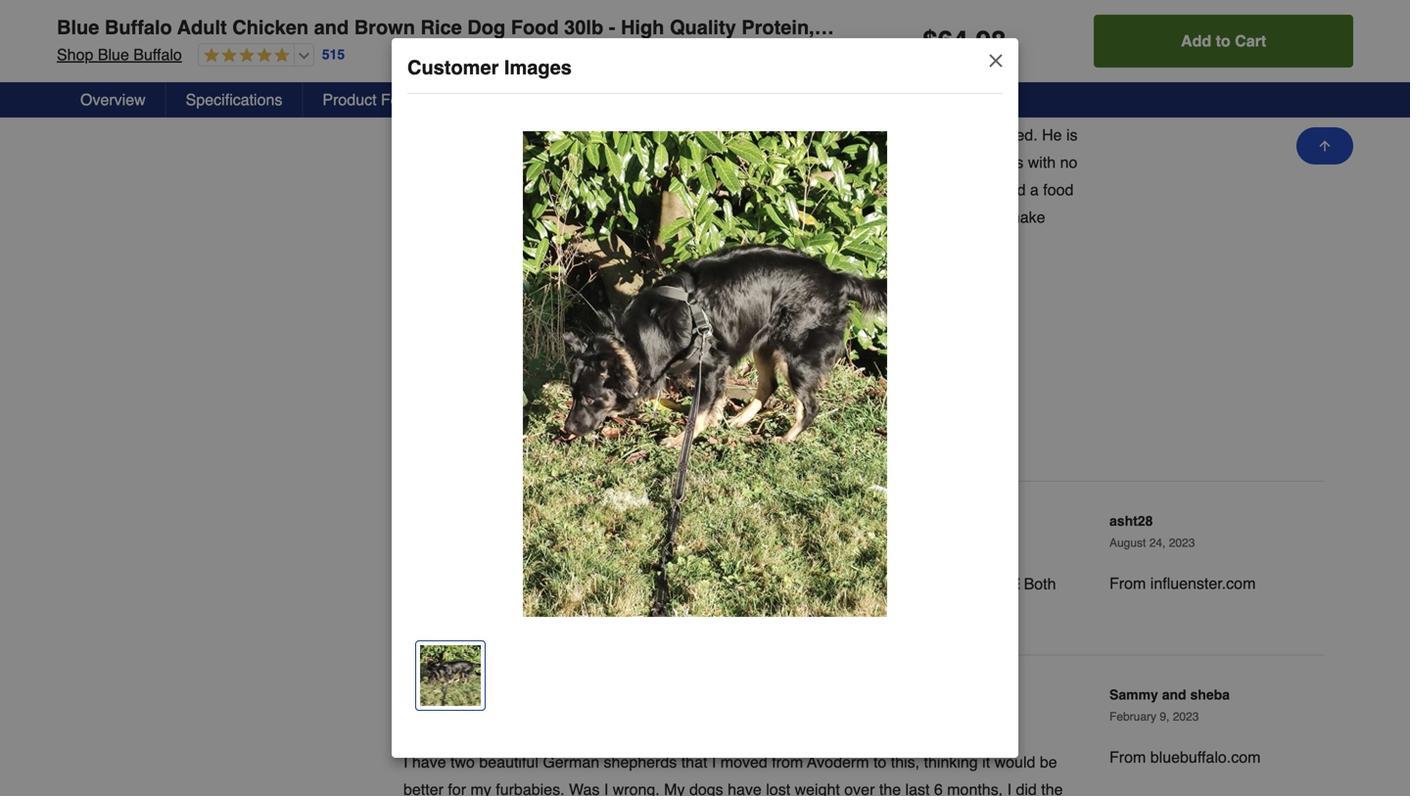 Task type: locate. For each thing, give the bounding box(es) containing it.
amazing down more
[[446, 154, 506, 172]]

more
[[458, 126, 493, 144]]

rice
[[421, 16, 462, 39]]

the inside i have two beautiful german shepherds that i moved from avoderm to this, thinking it would be better for my furbabies. was i wrong. my dogs have lost weight over the last 6 months, i did th
[[880, 781, 902, 797]]

have up 'better'
[[412, 753, 446, 771]]

0 vertical spatial they
[[606, 575, 636, 593]]

1 vertical spatial two
[[451, 753, 475, 771]]

buffalo down 'adult'
[[134, 46, 182, 64]]

no up 'loves'
[[541, 154, 558, 172]]

you down tried
[[855, 181, 880, 199]]

from for dogs love it!
[[1110, 575, 1147, 593]]

it!
[[503, 514, 521, 537]]

has right longer
[[610, 154, 636, 172]]

0 vertical spatial all
[[884, 181, 900, 199]]

two up very
[[470, 575, 494, 593]]

tried
[[846, 154, 877, 172]]

0 vertical spatial two
[[470, 575, 494, 593]]

1 vertical spatial have
[[412, 753, 446, 771]]

checkmark image
[[503, 70, 518, 86]]

we
[[404, 575, 427, 593]]

gallery thumbnail for item 0 image
[[420, 646, 481, 706]]

1 horizontal spatial would
[[995, 753, 1036, 771]]

0 horizontal spatial love
[[458, 514, 497, 537]]

arrow up image
[[1318, 138, 1334, 154]]

beyond
[[859, 208, 910, 227]]

for inside i bought this food trying to improve my shepherd mixes coat and weight he has doubled the coat with no more dandruff and his weight he's put on the healthy muscle and weight he needed. he is doing amazing and no longer has tummy issues. love this food tried other high end foods with no results but bear loves this food and is doing amazing can't thank you all enough. i needed a food that was salmon free for my allergies and you all went above and beyond to check and make sure i would be ok. thank...
[[553, 208, 571, 227]]

that up the 'sure'
[[404, 208, 430, 227]]

1 horizontal spatial coat
[[1041, 99, 1070, 117]]

and right hungry
[[603, 688, 638, 711]]

bluebuffalo.com
[[1151, 749, 1261, 767]]

amazing up 'went'
[[711, 181, 771, 199]]

0 horizontal spatial 6
[[935, 781, 943, 797]]

this down healthy
[[783, 154, 807, 172]]

2 vertical spatial buffalo
[[735, 575, 784, 593]]

two inside we have two older dogs and they love the blue buffalo chicken and brown rice recipe. ￼ both dogs are very picky about food, so we were excited to find some thing they both enjoyed!
[[470, 575, 494, 593]]

to left the find
[[764, 603, 777, 621]]

and right allergies
[[663, 208, 689, 227]]

1 horizontal spatial this
[[559, 181, 583, 199]]

december
[[1110, 56, 1164, 70]]

1 horizontal spatial no
[[541, 154, 558, 172]]

two left beautiful
[[451, 753, 475, 771]]

have for left
[[412, 753, 446, 771]]

to
[[1217, 32, 1231, 50], [571, 99, 584, 117], [914, 208, 927, 227], [764, 603, 777, 621], [874, 753, 887, 771]]

food down longer
[[588, 181, 618, 199]]

he up end
[[960, 126, 977, 144]]

1 vertical spatial 24,
[[1150, 537, 1166, 550]]

has
[[925, 99, 950, 117], [610, 154, 636, 172]]

for right acids
[[1243, 16, 1269, 39]]

from down august
[[1110, 575, 1147, 593]]

months,
[[948, 781, 1003, 797]]

love up we
[[640, 575, 669, 593]]

i down end
[[965, 181, 970, 199]]

weight down improve
[[614, 126, 660, 144]]

0 vertical spatial amazing
[[446, 154, 506, 172]]

24, inside bearsmom december 24, 2022
[[1168, 56, 1184, 70]]

1 vertical spatial be
[[1040, 753, 1058, 771]]

from bluebuffalo.com
[[1110, 749, 1261, 767]]

is
[[1067, 126, 1078, 144], [653, 181, 664, 199]]

buffalo up shop blue buffalo
[[105, 16, 172, 39]]

0 horizontal spatial for
[[448, 781, 466, 797]]

a
[[1031, 181, 1039, 199]]

blue up shop
[[57, 16, 99, 39]]

i
[[404, 99, 408, 117], [965, 181, 970, 199], [439, 236, 443, 254], [404, 753, 408, 771], [712, 753, 717, 771], [604, 781, 609, 797], [1008, 781, 1012, 797]]

that up my
[[682, 753, 708, 771]]

the right on
[[745, 126, 766, 144]]

dog
[[468, 16, 506, 39]]

this,
[[891, 753, 920, 771]]

they down brown
[[892, 603, 921, 621]]

2 horizontal spatial for
[[1243, 16, 1269, 39]]

would
[[447, 236, 488, 254], [995, 753, 1036, 771]]

1 horizontal spatial for
[[553, 208, 571, 227]]

1 vertical spatial 2023
[[1174, 711, 1200, 724]]

two for love
[[470, 575, 494, 593]]

you left 'went'
[[694, 208, 719, 227]]

1 horizontal spatial &
[[1398, 16, 1411, 39]]

2 vertical spatial blue
[[700, 575, 731, 593]]

and up "other"
[[880, 126, 906, 144]]

2023
[[1170, 537, 1196, 550], [1174, 711, 1200, 724]]

to down the enough.
[[914, 208, 927, 227]]

features
[[381, 91, 443, 109]]

2023 right 9,
[[1174, 711, 1200, 724]]

with down bought
[[404, 126, 432, 144]]

dogs right my
[[690, 781, 724, 797]]

all left 'went'
[[723, 208, 739, 227]]

0 vertical spatial love
[[458, 514, 497, 537]]

and up food,
[[576, 575, 602, 593]]

0 horizontal spatial they
[[606, 575, 636, 593]]

the up 'were'
[[674, 575, 695, 593]]

from influenster.com
[[1110, 575, 1256, 593]]

be
[[493, 236, 510, 254], [1040, 753, 1058, 771]]

they
[[606, 575, 636, 593], [892, 603, 921, 621]]

1 horizontal spatial be
[[1040, 753, 1058, 771]]

coat up healthy
[[789, 99, 818, 117]]

needed
[[974, 181, 1026, 199]]

6 left fatty
[[1117, 16, 1127, 39]]

0 horizontal spatial you
[[694, 208, 719, 227]]

have
[[431, 575, 465, 593], [412, 753, 446, 771], [728, 781, 762, 797]]

1 vertical spatial is
[[653, 181, 664, 199]]

excited
[[710, 603, 759, 621]]

with up a
[[1029, 154, 1056, 172]]

this up more
[[465, 99, 489, 117]]

6 right the last
[[935, 781, 943, 797]]

1 vertical spatial from
[[1110, 749, 1147, 767]]

have inside we have two older dogs and they love the blue buffalo chicken and brown rice recipe. ￼ both dogs are very picky about food, so we were excited to find some thing they both enjoyed!
[[431, 575, 465, 593]]

1 vertical spatial they
[[892, 603, 921, 621]]

two inside i have two beautiful german shepherds that i moved from avoderm to this, thinking it would be better for my furbabies. was i wrong. my dogs have lost weight over the last 6 months, i did th
[[451, 753, 475, 771]]

acids
[[1185, 16, 1238, 39]]

2023 up the from influenster.com
[[1170, 537, 1196, 550]]

0 horizontal spatial is
[[653, 181, 664, 199]]

0 horizontal spatial this
[[465, 99, 489, 117]]

and up allergies
[[622, 181, 649, 199]]

influenster.com
[[1151, 575, 1256, 593]]

1 vertical spatial he
[[960, 126, 977, 144]]

for right the "free"
[[553, 208, 571, 227]]

1 vertical spatial love
[[640, 575, 669, 593]]

grains,
[[936, 16, 1003, 39]]

adult
[[177, 16, 227, 39]]

the left the last
[[880, 781, 902, 797]]

coat
[[789, 99, 818, 117], [1041, 99, 1070, 117]]

24, right august
[[1150, 537, 1166, 550]]

0 vertical spatial this
[[465, 99, 489, 117]]

https://photos us.bazaarvoice.com/photo/2/cghvdg86ymx1zwj1zmzhbg8/427e4ac7 d822 5b38 a57f cdb44e1fe1ae image
[[404, 320, 526, 442]]

be inside i bought this food trying to improve my shepherd mixes coat and weight he has doubled the coat with no more dandruff and his weight he's put on the healthy muscle and weight he needed. he is doing amazing and no longer has tummy issues. love this food tried other high end foods with no results but bear loves this food and is doing amazing can't thank you all enough. i needed a food that was salmon free for my allergies and you all went above and beyond to check and make sure i would be ok. thank...
[[493, 236, 510, 254]]

two
[[470, 575, 494, 593], [451, 753, 475, 771]]

add to cart button
[[1095, 15, 1354, 68]]

dogs left hungry
[[479, 688, 526, 711]]

2 horizontal spatial no
[[1061, 154, 1078, 172]]

2023 inside asht28 august 24, 2023
[[1170, 537, 1196, 550]]

1 vertical spatial this
[[783, 154, 807, 172]]

foods
[[986, 154, 1024, 172]]

to right "add" on the top
[[1217, 32, 1231, 50]]

0 vertical spatial has
[[925, 99, 950, 117]]

lacking
[[759, 688, 826, 711]]

buffalo up excited
[[735, 575, 784, 593]]

0 vertical spatial that
[[404, 208, 430, 227]]

my right left on the left bottom of page
[[445, 688, 473, 711]]

2 & from the left
[[1398, 16, 1411, 39]]

shepherds
[[604, 753, 677, 771]]

1 vertical spatial 6
[[935, 781, 943, 797]]

so
[[626, 603, 642, 621]]

0 vertical spatial you
[[855, 181, 880, 199]]

two for my
[[451, 753, 475, 771]]

images
[[505, 56, 572, 79]]

for right 'better'
[[448, 781, 466, 797]]

tummy
[[640, 154, 687, 172]]

24, left 2022
[[1168, 56, 1184, 70]]

and down dandruff
[[510, 154, 536, 172]]

q&a button
[[668, 82, 741, 118]]

be inside i have two beautiful german shepherds that i moved from avoderm to this, thinking it would be better for my furbabies. was i wrong. my dogs have lost weight over the last 6 months, i did th
[[1040, 753, 1058, 771]]

my
[[649, 99, 669, 117], [575, 208, 596, 227], [445, 688, 473, 711], [471, 781, 492, 797]]

0 horizontal spatial no
[[436, 126, 453, 144]]

rice
[[923, 575, 949, 593]]

furbabies.
[[496, 781, 565, 797]]

this
[[465, 99, 489, 117], [783, 154, 807, 172], [559, 181, 583, 199]]

2022
[[1187, 56, 1213, 70]]

all down "other"
[[884, 181, 900, 199]]

dogs up the about
[[538, 575, 572, 593]]

0 vertical spatial 24,
[[1168, 56, 1184, 70]]

515
[[322, 47, 345, 62]]

buffalo inside we have two older dogs and they love the blue buffalo chicken and brown rice recipe. ￼ both dogs are very picky about food, so we were excited to find some thing they both enjoyed!
[[735, 575, 784, 593]]

dogs
[[538, 575, 572, 593], [404, 603, 438, 621], [479, 688, 526, 711], [690, 781, 724, 797]]

this down longer
[[559, 181, 583, 199]]

0 vertical spatial from
[[1110, 575, 1147, 593]]

love left the it! at the bottom of the page
[[458, 514, 497, 537]]

1 horizontal spatial 6
[[1117, 16, 1127, 39]]

1 horizontal spatial they
[[892, 603, 921, 621]]

chicken
[[788, 575, 841, 593]]

1 vertical spatial with
[[1029, 154, 1056, 172]]

blue right shop
[[98, 46, 129, 64]]

.
[[969, 25, 976, 57]]

he up "other"
[[903, 99, 920, 117]]

my down beautiful
[[471, 781, 492, 797]]

food up thank
[[812, 154, 842, 172]]

reviews
[[588, 91, 647, 109]]

0 horizontal spatial doing
[[404, 154, 442, 172]]

0 horizontal spatial with
[[404, 126, 432, 144]]

food up the customer images
[[460, 33, 503, 56]]

to left this,
[[874, 753, 887, 771]]

is right he
[[1067, 126, 1078, 144]]

love inside we have two older dogs and they love the blue buffalo chicken and brown rice recipe. ￼ both dogs are very picky about food, so we were excited to find some thing they both enjoyed!
[[640, 575, 669, 593]]

all
[[884, 181, 900, 199], [723, 208, 739, 227]]

1 vertical spatial blue
[[98, 46, 129, 64]]

bearsmom
[[1110, 33, 1181, 48]]

my
[[664, 781, 685, 797]]

1 horizontal spatial doing
[[669, 181, 707, 199]]

0 vertical spatial be
[[493, 236, 510, 254]]

be right it at the bottom of the page
[[1040, 753, 1058, 771]]

would up did
[[995, 753, 1036, 771]]

shop
[[57, 46, 93, 64]]

1 horizontal spatial 24,
[[1168, 56, 1184, 70]]

0 horizontal spatial coat
[[789, 99, 818, 117]]

recommend
[[747, 33, 858, 56]]

blue up excited
[[700, 575, 731, 593]]

1 vertical spatial amazing
[[711, 181, 771, 199]]

1 horizontal spatial is
[[1067, 126, 1078, 144]]

product features button
[[303, 82, 464, 118]]

blue inside we have two older dogs and they love the blue buffalo chicken and brown rice recipe. ￼ both dogs are very picky about food, so we were excited to find some thing they both enjoyed!
[[700, 575, 731, 593]]

weight down avoderm on the right
[[795, 781, 841, 797]]

1 vertical spatial for
[[553, 208, 571, 227]]

would down was
[[447, 236, 488, 254]]

2 horizontal spatial this
[[783, 154, 807, 172]]

weight
[[853, 99, 899, 117], [614, 126, 660, 144], [910, 126, 955, 144], [795, 781, 841, 797]]

0 vertical spatial would
[[447, 236, 488, 254]]

0 horizontal spatial &
[[1097, 16, 1111, 39]]

food,
[[587, 603, 622, 621]]

0 vertical spatial is
[[1067, 126, 1078, 144]]

omega
[[1009, 16, 1075, 39]]

my up he's at top left
[[649, 99, 669, 117]]

0 horizontal spatial has
[[610, 154, 636, 172]]

has left doubled
[[925, 99, 950, 117]]

were
[[671, 603, 705, 621]]

0 horizontal spatial all
[[723, 208, 739, 227]]

that
[[404, 208, 430, 227], [682, 753, 708, 771]]

i left did
[[1008, 781, 1012, 797]]

1 vertical spatial you
[[694, 208, 719, 227]]

bearsmom december 24, 2022
[[1110, 33, 1213, 70]]

is down tummy
[[653, 181, 664, 199]]

no down bought
[[436, 126, 453, 144]]

last
[[906, 781, 930, 797]]

doing up results
[[404, 154, 442, 172]]

0 horizontal spatial would
[[447, 236, 488, 254]]

doing down tummy
[[669, 181, 707, 199]]

dogs down we
[[404, 603, 438, 621]]

coat up he
[[1041, 99, 1070, 117]]

my up thank...
[[575, 208, 596, 227]]

0 vertical spatial with
[[404, 126, 432, 144]]

0 horizontal spatial 24,
[[1150, 537, 1166, 550]]

chicken
[[232, 16, 309, 39]]

0 horizontal spatial that
[[404, 208, 430, 227]]

& right 3
[[1097, 16, 1111, 39]]

sure
[[404, 236, 434, 254]]

specifications button
[[166, 82, 303, 118]]

0 horizontal spatial he
[[903, 99, 920, 117]]

be left ok.
[[493, 236, 510, 254]]

1 from from the top
[[1110, 575, 1147, 593]]

he
[[903, 99, 920, 117], [960, 126, 977, 144]]

would recommend
[[523, 72, 633, 85]]

1 vertical spatial would
[[995, 753, 1036, 771]]

4.7 stars image
[[199, 47, 290, 65]]

1 vertical spatial that
[[682, 753, 708, 771]]

0 vertical spatial 2023
[[1170, 537, 1196, 550]]

1 horizontal spatial love
[[640, 575, 669, 593]]

from down february
[[1110, 749, 1147, 767]]

& right the skin
[[1398, 16, 1411, 39]]

have down moved
[[728, 781, 762, 797]]

1 horizontal spatial that
[[682, 753, 708, 771]]

love
[[458, 514, 497, 537], [640, 575, 669, 593]]

muscle
[[826, 126, 875, 144]]

1 horizontal spatial has
[[925, 99, 950, 117]]

2 vertical spatial for
[[448, 781, 466, 797]]

can't
[[775, 181, 808, 199]]

amazing
[[446, 154, 506, 172], [711, 181, 771, 199]]

for inside i have two beautiful german shepherds that i moved from avoderm to this, thinking it would be better for my furbabies. was i wrong. my dogs have lost weight over the last 6 months, i did th
[[448, 781, 466, 797]]

have up the are
[[431, 575, 465, 593]]

i right the 'sure'
[[439, 236, 443, 254]]

to down would recommend at left
[[571, 99, 584, 117]]

24, inside asht28 august 24, 2023
[[1150, 537, 1166, 550]]

&
[[1097, 16, 1111, 39], [1398, 16, 1411, 39]]

2 from from the top
[[1110, 749, 1147, 767]]

1 horizontal spatial amazing
[[711, 181, 771, 199]]

0 vertical spatial have
[[431, 575, 465, 593]]

1 vertical spatial all
[[723, 208, 739, 227]]

0 horizontal spatial be
[[493, 236, 510, 254]]



Task type: describe. For each thing, give the bounding box(es) containing it.
brown
[[876, 575, 919, 593]]

it
[[983, 753, 991, 771]]

and up 515
[[314, 16, 349, 39]]

,
[[508, 33, 514, 56]]

issues.
[[691, 154, 740, 172]]

product features
[[323, 91, 443, 109]]

improve
[[588, 99, 644, 117]]

thank
[[812, 181, 850, 199]]

to inside we have two older dogs and they love the blue buffalo chicken and brown rice recipe. ￼ both dogs are very picky about food, so we were excited to find some thing they both enjoyed!
[[764, 603, 777, 621]]

0 vertical spatial he
[[903, 99, 920, 117]]

left
[[404, 688, 440, 711]]

protein,
[[742, 16, 815, 39]]

asht28
[[1110, 514, 1154, 529]]

ingredients
[[572, 33, 678, 56]]

shop blue buffalo
[[57, 46, 182, 64]]

cart
[[1236, 32, 1267, 50]]

put
[[697, 126, 718, 144]]

end
[[955, 154, 981, 172]]

i left bought
[[404, 99, 408, 117]]

february
[[1110, 711, 1157, 724]]

longer
[[562, 154, 606, 172]]

i up 'better'
[[404, 753, 408, 771]]

gallery item 0 image
[[523, 131, 888, 617]]

high
[[921, 154, 951, 172]]

the up needed.
[[1015, 99, 1036, 117]]

food down checkmark icon
[[493, 99, 524, 117]]

1 vertical spatial has
[[610, 154, 636, 172]]

i right was
[[604, 781, 609, 797]]

customer
[[408, 56, 499, 79]]

and up thing
[[846, 575, 872, 593]]

i have two beautiful german shepherds that i moved from avoderm to this, thinking it would be better for my furbabies. was i wrong. my dogs have lost weight over the last 6 months, i did th
[[404, 753, 1068, 797]]

sammy
[[1110, 688, 1159, 703]]

close image
[[987, 51, 1006, 71]]

overview button
[[61, 82, 166, 118]]

avoderm
[[808, 753, 870, 771]]

he
[[1043, 126, 1063, 144]]

from for left my dogs hungry and unsatisfied- lacking
[[1110, 749, 1147, 767]]

and up muscle
[[823, 99, 849, 117]]

did
[[1017, 781, 1037, 797]]

weight inside i have two beautiful german shepherds that i moved from avoderm to this, thinking it would be better for my furbabies. was i wrong. my dogs have lost weight over the last 6 months, i did th
[[795, 781, 841, 797]]

dogs love it!
[[404, 514, 521, 537]]

2 coat from the left
[[1041, 99, 1070, 117]]

that inside i have two beautiful german shepherds that i moved from avoderm to this, thinking it would be better for my furbabies. was i wrong. my dogs have lost weight over the last 6 months, i did th
[[682, 753, 708, 771]]

2023 inside the sammy and sheba february 9, 2023
[[1174, 711, 1200, 724]]

would inside i have two beautiful german shepherds that i moved from avoderm to this, thinking it would be better for my furbabies. was i wrong. my dogs have lost weight over the last 6 months, i did th
[[995, 753, 1036, 771]]

2 vertical spatial have
[[728, 781, 762, 797]]

that inside i bought this food trying to improve my shepherd mixes coat and weight he has doubled the coat with no more dandruff and his weight he's put on the healthy muscle and weight he needed. he is doing amazing and no longer has tummy issues. love this food tried other high end foods with no results but bear loves this food and is doing amazing can't thank you all enough. i needed a food that was salmon free for my allergies and you all went above and beyond to check and make sure i would be ok. thank...
[[404, 208, 430, 227]]

would
[[523, 72, 559, 85]]

weight up muscle
[[853, 99, 899, 117]]

2 vertical spatial this
[[559, 181, 583, 199]]

august
[[1110, 537, 1147, 550]]

lost
[[766, 781, 791, 797]]

dogs inside i have two beautiful german shepherds that i moved from avoderm to this, thinking it would be better for my furbabies. was i wrong. my dogs have lost weight over the last 6 months, i did th
[[690, 781, 724, 797]]

overview
[[80, 91, 146, 109]]

great
[[519, 33, 567, 56]]

healthy
[[1275, 16, 1346, 39]]

salmon
[[466, 208, 517, 227]]

great
[[404, 33, 455, 56]]

24, for dogs love it!
[[1150, 537, 1166, 550]]

24, for great food , great ingredients highly recommend
[[1168, 56, 1184, 70]]

64
[[938, 25, 969, 57]]

bought
[[412, 99, 460, 117]]

other
[[881, 154, 917, 172]]

to inside button
[[1217, 32, 1231, 50]]

1 horizontal spatial all
[[884, 181, 900, 199]]

1 & from the left
[[1097, 16, 1111, 39]]

0 horizontal spatial amazing
[[446, 154, 506, 172]]

are
[[442, 603, 465, 621]]

weight up the high
[[910, 126, 955, 144]]

1 vertical spatial buffalo
[[134, 46, 182, 64]]

98
[[976, 25, 1007, 57]]

5 stars image
[[404, 70, 484, 91]]

9,
[[1160, 711, 1170, 724]]

enjoyed!
[[961, 603, 1020, 621]]

above
[[781, 208, 824, 227]]

and down thank
[[828, 208, 854, 227]]

some
[[811, 603, 849, 621]]

and inside the sammy and sheba february 9, 2023
[[1163, 688, 1187, 703]]

wrong.
[[613, 781, 660, 797]]

trying
[[528, 99, 567, 117]]

german
[[543, 753, 600, 771]]

mixes
[[744, 99, 784, 117]]

specifications
[[186, 91, 283, 109]]

sheba
[[1191, 688, 1231, 703]]

thank...
[[539, 236, 596, 254]]

i left moved
[[712, 753, 717, 771]]

my inside i have two beautiful german shepherds that i moved from avoderm to this, thinking it would be better for my furbabies. was i wrong. my dogs have lost weight over the last 6 months, i did th
[[471, 781, 492, 797]]

both
[[926, 603, 956, 621]]

highly
[[684, 33, 741, 56]]

1 coat from the left
[[789, 99, 818, 117]]

1 horizontal spatial he
[[960, 126, 977, 144]]

$ 64 . 98
[[923, 25, 1007, 57]]

healthy
[[771, 126, 821, 144]]

he's
[[664, 126, 692, 144]]

enough.
[[904, 181, 961, 199]]

i bought this food trying to improve my shepherd mixes coat and weight he has doubled the coat with no more dandruff and his weight he's put on the healthy muscle and weight he needed. he is doing amazing and no longer has tummy issues. love this food tried other high end foods with no results but bear loves this food and is doing amazing can't thank you all enough. i needed a food that was salmon free for my allergies and you all went above and beyond to check and make sure i would be ok. thank...
[[404, 99, 1078, 254]]

food right a
[[1044, 181, 1074, 199]]

add
[[1182, 32, 1212, 50]]

6 inside i have two beautiful german shepherds that i moved from avoderm to this, thinking it would be better for my furbabies. was i wrong. my dogs have lost weight over the last 6 months, i did th
[[935, 781, 943, 797]]

high
[[621, 16, 665, 39]]

0 vertical spatial blue
[[57, 16, 99, 39]]

1 horizontal spatial you
[[855, 181, 880, 199]]

and left his
[[559, 126, 586, 144]]

hungry
[[531, 688, 597, 711]]

￼
[[1004, 575, 1020, 593]]

we
[[647, 603, 667, 621]]

unsatisfied-
[[643, 688, 753, 711]]

great food , great ingredients highly recommend
[[404, 33, 858, 56]]

30lb
[[565, 16, 604, 39]]

food
[[511, 16, 559, 39]]

loves
[[518, 181, 554, 199]]

0 vertical spatial for
[[1243, 16, 1269, 39]]

asht28 august 24, 2023
[[1110, 514, 1196, 550]]

blue buffalo  adult chicken and brown rice dog food 30lb - high quality protein, wholesome grains, omega 3 & 6 fatty acids for healthy skin &
[[57, 16, 1411, 39]]

0 vertical spatial buffalo
[[105, 16, 172, 39]]

have for dogs
[[431, 575, 465, 593]]

his
[[590, 126, 610, 144]]

to inside i have two beautiful german shepherds that i moved from avoderm to this, thinking it would be better for my furbabies. was i wrong. my dogs have lost weight over the last 6 months, i did th
[[874, 753, 887, 771]]

better
[[404, 781, 444, 797]]

1 horizontal spatial with
[[1029, 154, 1056, 172]]

on
[[723, 126, 740, 144]]

over
[[845, 781, 875, 797]]

we have two older dogs and they love the blue buffalo chicken and brown rice recipe. ￼ both dogs are very picky about food, so we were excited to find some thing they both enjoyed!
[[404, 575, 1057, 621]]

q&a
[[687, 91, 720, 109]]

free
[[521, 208, 548, 227]]

and down "needed"
[[977, 208, 1003, 227]]

add to cart
[[1182, 32, 1267, 50]]

0 vertical spatial doing
[[404, 154, 442, 172]]

allergies
[[601, 208, 659, 227]]

0 vertical spatial 6
[[1117, 16, 1127, 39]]

compare
[[483, 91, 548, 109]]

the inside we have two older dogs and they love the blue buffalo chicken and brown rice recipe. ￼ both dogs are very picky about food, so we were excited to find some thing they both enjoyed!
[[674, 575, 695, 593]]

but
[[454, 181, 476, 199]]

dogs
[[404, 514, 453, 537]]

-
[[609, 16, 616, 39]]

1 vertical spatial doing
[[669, 181, 707, 199]]

would inside i bought this food trying to improve my shepherd mixes coat and weight he has doubled the coat with no more dandruff and his weight he's put on the healthy muscle and weight he needed. he is doing amazing and no longer has tummy issues. love this food tried other high end foods with no results but bear loves this food and is doing amazing can't thank you all enough. i needed a food that was salmon free for my allergies and you all went above and beyond to check and make sure i would be ok. thank...
[[447, 236, 488, 254]]

picky
[[503, 603, 539, 621]]



Task type: vqa. For each thing, say whether or not it's contained in the screenshot.
Home Alarms & Sensors link
no



